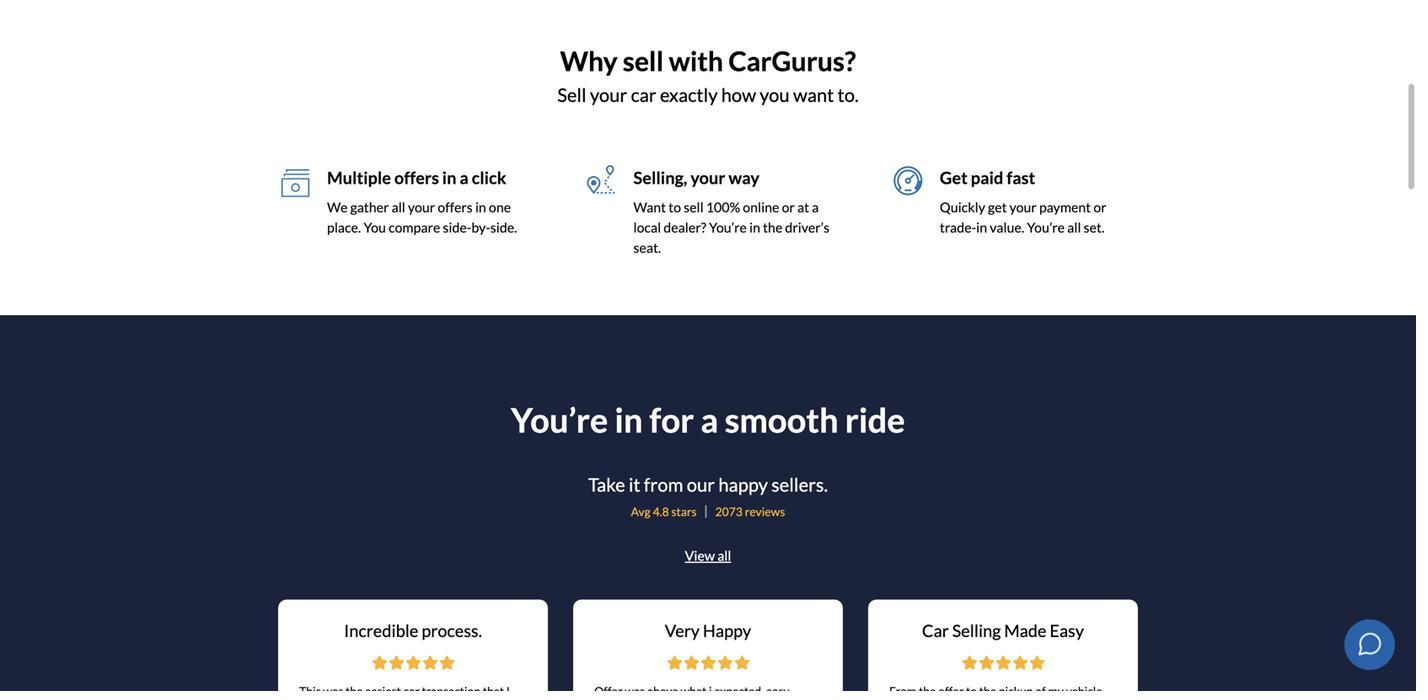 Task type: describe. For each thing, give the bounding box(es) containing it.
100%
[[707, 199, 741, 216]]

avg
[[631, 505, 651, 519]]

driver's
[[786, 219, 830, 236]]

click
[[472, 168, 507, 188]]

view
[[685, 548, 715, 564]]

0 horizontal spatial you're
[[511, 400, 608, 440]]

stars
[[672, 505, 697, 519]]

open chat window image
[[1357, 631, 1384, 658]]

trade-
[[940, 219, 977, 236]]

you're in for a smooth ride
[[511, 400, 906, 440]]

selling, your way
[[634, 168, 760, 188]]

your inside quickly get your payment or trade-in value. you're all set.
[[1010, 199, 1037, 216]]

very
[[665, 621, 700, 641]]

car selling made easy
[[923, 621, 1085, 641]]

view all link
[[685, 548, 732, 564]]

2 vertical spatial all
[[718, 548, 732, 564]]

want
[[634, 199, 666, 216]]

in inside we gather all your offers in one place. you compare side-by-side.
[[476, 199, 486, 216]]

place.
[[327, 219, 361, 236]]

cargurus?
[[729, 45, 856, 77]]

side-
[[443, 219, 472, 236]]

easy
[[1050, 621, 1085, 641]]

quickly get your payment or trade-in value. you're all set.
[[940, 199, 1107, 236]]

your inside we gather all your offers in one place. you compare side-by-side.
[[408, 199, 435, 216]]

sell inside want to sell 100% online or at a local dealer? you're in the driver's seat.
[[684, 199, 704, 216]]

happy
[[703, 621, 752, 641]]

local
[[634, 219, 661, 236]]

or inside quickly get your payment or trade-in value. you're all set.
[[1094, 199, 1107, 216]]

happy
[[719, 474, 768, 496]]

in left click
[[443, 168, 457, 188]]

dealer?
[[664, 219, 707, 236]]

incredible process.
[[344, 621, 482, 641]]

with
[[669, 45, 724, 77]]

why sell with cargurus? sell your car exactly how you want to.
[[558, 45, 859, 106]]

selling,
[[634, 168, 688, 188]]

our
[[687, 474, 715, 496]]

in inside quickly get your payment or trade-in value. you're all set.
[[977, 219, 988, 236]]

all inside we gather all your offers in one place. you compare side-by-side.
[[392, 199, 406, 216]]

why
[[560, 45, 618, 77]]

compare
[[389, 219, 441, 236]]

car
[[631, 84, 657, 106]]

sell inside why sell with cargurus? sell your car exactly how you want to.
[[623, 45, 664, 77]]

by-
[[472, 219, 491, 236]]

offers inside we gather all your offers in one place. you compare side-by-side.
[[438, 199, 473, 216]]

online
[[743, 199, 780, 216]]

it
[[629, 474, 641, 496]]

seat.
[[634, 240, 661, 256]]

exactly
[[660, 84, 718, 106]]

view all
[[685, 548, 732, 564]]

want
[[794, 84, 834, 106]]

0 vertical spatial offers
[[395, 168, 439, 188]]

one
[[489, 199, 511, 216]]

incredible
[[344, 621, 419, 641]]

made
[[1005, 621, 1047, 641]]

to
[[669, 199, 681, 216]]

avg 4.8 stars
[[631, 505, 697, 519]]

paid
[[971, 168, 1004, 188]]



Task type: locate. For each thing, give the bounding box(es) containing it.
sellers.
[[772, 474, 828, 496]]

your up 100%
[[691, 168, 726, 188]]

want to sell 100% online or at a local dealer? you're in the driver's seat.
[[634, 199, 830, 256]]

a right at at the top of the page
[[812, 199, 819, 216]]

1 vertical spatial offers
[[438, 199, 473, 216]]

your right the "get"
[[1010, 199, 1037, 216]]

offers
[[395, 168, 439, 188], [438, 199, 473, 216]]

all right view
[[718, 548, 732, 564]]

get
[[940, 168, 968, 188]]

0 horizontal spatial all
[[392, 199, 406, 216]]

at
[[798, 199, 810, 216]]

process.
[[422, 621, 482, 641]]

1 horizontal spatial you're
[[709, 219, 747, 236]]

multiple
[[327, 168, 391, 188]]

0 horizontal spatial a
[[460, 168, 469, 188]]

you're down payment
[[1028, 219, 1065, 236]]

0 vertical spatial all
[[392, 199, 406, 216]]

2073
[[716, 505, 743, 519]]

your up compare
[[408, 199, 435, 216]]

car
[[923, 621, 950, 641]]

or left at at the top of the page
[[782, 199, 795, 216]]

you're inside want to sell 100% online or at a local dealer? you're in the driver's seat.
[[709, 219, 747, 236]]

side.
[[491, 219, 517, 236]]

very happy
[[665, 621, 752, 641]]

or
[[782, 199, 795, 216], [1094, 199, 1107, 216]]

how
[[722, 84, 757, 106]]

we gather all your offers in one place. you compare side-by-side.
[[327, 199, 517, 236]]

2 horizontal spatial you're
[[1028, 219, 1065, 236]]

1 vertical spatial a
[[812, 199, 819, 216]]

get paid fast
[[940, 168, 1036, 188]]

a right for
[[701, 400, 719, 440]]

reviews
[[745, 505, 786, 519]]

4.8
[[653, 505, 669, 519]]

take it from our happy sellers.
[[589, 474, 828, 496]]

set.
[[1084, 219, 1105, 236]]

get
[[988, 199, 1007, 216]]

selling
[[953, 621, 1001, 641]]

you're inside quickly get your payment or trade-in value. you're all set.
[[1028, 219, 1065, 236]]

1 horizontal spatial or
[[1094, 199, 1107, 216]]

a inside want to sell 100% online or at a local dealer? you're in the driver's seat.
[[812, 199, 819, 216]]

in left the
[[750, 219, 761, 236]]

in
[[443, 168, 457, 188], [476, 199, 486, 216], [750, 219, 761, 236], [977, 219, 988, 236], [615, 400, 643, 440]]

multiple offers in a click
[[327, 168, 507, 188]]

all up compare
[[392, 199, 406, 216]]

we
[[327, 199, 348, 216]]

take
[[589, 474, 625, 496]]

or up set. at the right top
[[1094, 199, 1107, 216]]

all
[[392, 199, 406, 216], [1068, 219, 1082, 236], [718, 548, 732, 564]]

sell
[[558, 84, 587, 106]]

0 vertical spatial sell
[[623, 45, 664, 77]]

way
[[729, 168, 760, 188]]

sell right to
[[684, 199, 704, 216]]

smooth
[[725, 400, 839, 440]]

a
[[460, 168, 469, 188], [812, 199, 819, 216], [701, 400, 719, 440]]

2 horizontal spatial all
[[1068, 219, 1082, 236]]

0 vertical spatial a
[[460, 168, 469, 188]]

you
[[364, 219, 386, 236]]

you
[[760, 84, 790, 106]]

to.
[[838, 84, 859, 106]]

0 horizontal spatial sell
[[623, 45, 664, 77]]

a left click
[[460, 168, 469, 188]]

1 vertical spatial sell
[[684, 199, 704, 216]]

from
[[644, 474, 684, 496]]

2 horizontal spatial a
[[812, 199, 819, 216]]

in inside want to sell 100% online or at a local dealer? you're in the driver's seat.
[[750, 219, 761, 236]]

all inside quickly get your payment or trade-in value. you're all set.
[[1068, 219, 1082, 236]]

2 vertical spatial a
[[701, 400, 719, 440]]

sell up the car
[[623, 45, 664, 77]]

ride
[[845, 400, 906, 440]]

a for click
[[460, 168, 469, 188]]

you're down 100%
[[709, 219, 747, 236]]

0 horizontal spatial or
[[782, 199, 795, 216]]

sell
[[623, 45, 664, 77], [684, 199, 704, 216]]

in left for
[[615, 400, 643, 440]]

your left the car
[[590, 84, 628, 106]]

1 horizontal spatial a
[[701, 400, 719, 440]]

2073 reviews
[[716, 505, 786, 519]]

a for smooth
[[701, 400, 719, 440]]

2 or from the left
[[1094, 199, 1107, 216]]

you're up take
[[511, 400, 608, 440]]

gather
[[350, 199, 389, 216]]

in left one
[[476, 199, 486, 216]]

1 horizontal spatial sell
[[684, 199, 704, 216]]

your
[[590, 84, 628, 106], [691, 168, 726, 188], [408, 199, 435, 216], [1010, 199, 1037, 216]]

payment
[[1040, 199, 1092, 216]]

in left value.
[[977, 219, 988, 236]]

offers up we gather all your offers in one place. you compare side-by-side.
[[395, 168, 439, 188]]

offers up side-
[[438, 199, 473, 216]]

fast
[[1007, 168, 1036, 188]]

quickly
[[940, 199, 986, 216]]

or inside want to sell 100% online or at a local dealer? you're in the driver's seat.
[[782, 199, 795, 216]]

your inside why sell with cargurus? sell your car exactly how you want to.
[[590, 84, 628, 106]]

1 horizontal spatial all
[[718, 548, 732, 564]]

value.
[[990, 219, 1025, 236]]

for
[[650, 400, 695, 440]]

you're
[[709, 219, 747, 236], [1028, 219, 1065, 236], [511, 400, 608, 440]]

1 or from the left
[[782, 199, 795, 216]]

the
[[763, 219, 783, 236]]

1 vertical spatial all
[[1068, 219, 1082, 236]]

all left set. at the right top
[[1068, 219, 1082, 236]]



Task type: vqa. For each thing, say whether or not it's contained in the screenshot.


